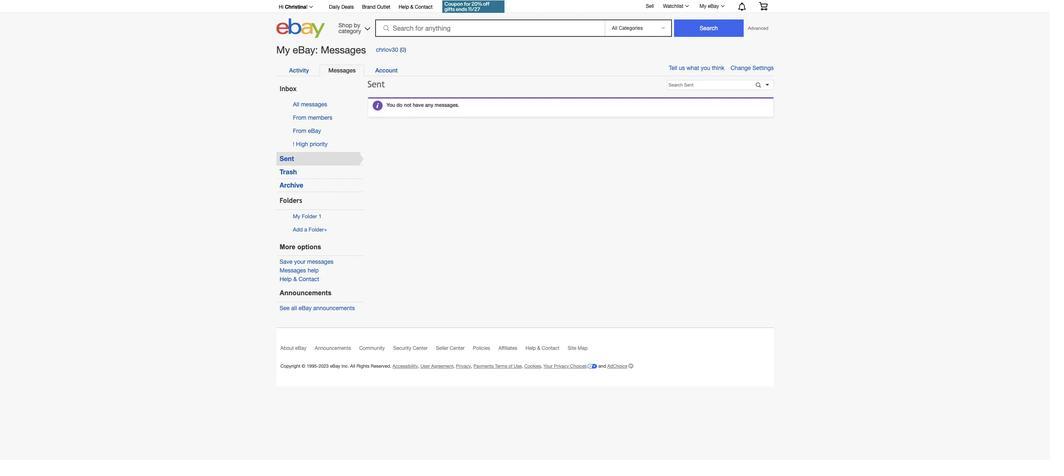 Task type: describe. For each thing, give the bounding box(es) containing it.
terms
[[495, 364, 507, 369]]

help inside save your messages messages help help & contact
[[280, 276, 292, 283]]

have
[[413, 102, 424, 108]]

messages link
[[320, 65, 364, 76]]

any
[[425, 102, 433, 108]]

policies link
[[473, 346, 498, 355]]

copyright © 1995-2023 ebay inc. all rights reserved. accessibility , user agreement , privacy , payments terms of use , cookies , your privacy choices
[[280, 364, 587, 369]]

ebay left inc.
[[330, 364, 340, 369]]

1995-
[[307, 364, 319, 369]]

from ebay link
[[293, 128, 321, 134]]

1 , from the left
[[418, 364, 419, 369]]

1 privacy from the left
[[456, 364, 471, 369]]

submit search request image
[[755, 82, 764, 89]]

tell us what you think link
[[669, 65, 731, 71]]

by
[[354, 22, 360, 28]]

search image
[[383, 25, 389, 31]]

my folder 1 link
[[293, 214, 322, 220]]

choices
[[570, 364, 587, 369]]

! high priority link
[[293, 141, 328, 148]]

from members
[[293, 114, 332, 121]]

0 link
[[401, 47, 405, 53]]

my ebay: messages
[[276, 44, 366, 56]]

high
[[296, 141, 308, 148]]

of
[[509, 364, 512, 369]]

community link
[[359, 346, 393, 355]]

ebay for from ebay
[[308, 128, 321, 134]]

trash link
[[280, 168, 297, 176]]

trash
[[280, 168, 297, 176]]

about ebay link
[[280, 346, 315, 355]]

inc.
[[342, 364, 349, 369]]

2 horizontal spatial help & contact link
[[526, 346, 568, 355]]

accessibility
[[393, 364, 418, 369]]

activity link
[[280, 65, 318, 76]]

help inside account 'navigation'
[[399, 4, 409, 10]]

1 vertical spatial help & contact
[[526, 346, 559, 351]]

0 vertical spatial announcements
[[280, 290, 332, 297]]

my ebay
[[700, 3, 719, 9]]

ebay:
[[293, 44, 318, 56]]

settings
[[752, 65, 774, 71]]

messages inside save your messages messages help help & contact
[[307, 259, 333, 265]]

daily deals
[[329, 4, 354, 10]]

1 horizontal spatial sent
[[367, 79, 385, 90]]

announcements
[[313, 305, 355, 312]]

0
[[401, 47, 405, 53]]

add
[[293, 227, 303, 233]]

cookies
[[524, 364, 541, 369]]

get an extra 20% off image
[[442, 0, 505, 13]]

more options
[[280, 244, 321, 251]]

security center
[[393, 346, 428, 351]]

Search for anything text field
[[376, 20, 603, 36]]

us
[[679, 65, 685, 71]]

archive link
[[280, 181, 303, 189]]

rights
[[356, 364, 369, 369]]

from ebay
[[293, 128, 321, 134]]

agreement
[[431, 364, 453, 369]]

reserved.
[[371, 364, 391, 369]]

0 vertical spatial messages
[[321, 44, 366, 56]]

think
[[712, 65, 724, 71]]

ebay for my ebay
[[708, 3, 719, 9]]

site map
[[568, 346, 588, 351]]

see all ebay announcements
[[280, 305, 355, 312]]

add a folder +
[[293, 227, 327, 233]]

2023
[[319, 364, 329, 369]]

+
[[324, 227, 327, 233]]

sell
[[646, 3, 654, 9]]

0 vertical spatial messages
[[301, 101, 327, 108]]

! high priority
[[293, 141, 328, 148]]

2 , from the left
[[453, 364, 455, 369]]

contact inside save your messages messages help help & contact
[[299, 276, 319, 283]]

messages inside save your messages messages help help & contact
[[280, 268, 306, 274]]

none submit inside shop by category "banner"
[[674, 19, 744, 37]]

community
[[359, 346, 385, 351]]

from for from ebay
[[293, 128, 306, 134]]

map
[[578, 346, 588, 351]]

messages.
[[435, 102, 459, 108]]

archive
[[280, 181, 303, 189]]

)
[[405, 47, 406, 53]]

your
[[294, 259, 306, 265]]

hi christina !
[[279, 4, 308, 10]]

1 vertical spatial sent
[[280, 155, 294, 163]]

& for the rightmost help & contact link
[[537, 346, 540, 351]]

do
[[397, 102, 402, 108]]

site
[[568, 346, 576, 351]]

& for help & contact link associated with brand outlet
[[410, 4, 413, 10]]

outlet
[[377, 4, 390, 10]]

a
[[304, 227, 307, 233]]

and
[[598, 364, 606, 369]]

seller
[[436, 346, 448, 351]]

contact inside account 'navigation'
[[415, 4, 433, 10]]

my for my folder 1
[[293, 214, 300, 220]]

adchoice link
[[607, 364, 634, 369]]

seller center
[[436, 346, 465, 351]]

about ebay
[[280, 346, 306, 351]]

your privacy choices link
[[543, 364, 597, 369]]

center for security center
[[413, 346, 428, 351]]

sent link
[[280, 155, 294, 163]]

5 , from the left
[[541, 364, 542, 369]]

daily
[[329, 4, 340, 10]]

chriov30
[[376, 47, 398, 53]]

all messages
[[293, 101, 327, 108]]

tell
[[669, 65, 677, 71]]

advanced link
[[744, 20, 772, 36]]

folders
[[280, 197, 302, 205]]

©
[[302, 364, 305, 369]]



Task type: vqa. For each thing, say whether or not it's contained in the screenshot.
Map
yes



Task type: locate. For each thing, give the bounding box(es) containing it.
center right security
[[413, 346, 428, 351]]

all right inc.
[[350, 364, 355, 369]]

1 horizontal spatial &
[[410, 4, 413, 10]]

1 horizontal spatial help & contact
[[526, 346, 559, 351]]

0 horizontal spatial help & contact link
[[280, 276, 319, 283]]

help & contact link right outlet
[[399, 3, 433, 12]]

contact right outlet
[[415, 4, 433, 10]]

tab list containing activity
[[280, 65, 765, 76]]

1 vertical spatial announcements
[[315, 346, 351, 351]]

1 vertical spatial help & contact link
[[280, 276, 319, 283]]

1 center from the left
[[413, 346, 428, 351]]

chriov30 ( 0 )
[[376, 47, 406, 53]]

my right watchlist link
[[700, 3, 706, 9]]

, left cookies
[[522, 364, 523, 369]]

0 horizontal spatial center
[[413, 346, 428, 351]]

sent down account
[[367, 79, 385, 90]]

brand outlet link
[[362, 3, 390, 12]]

my for my ebay
[[700, 3, 706, 9]]

0 horizontal spatial &
[[293, 276, 297, 283]]

messages up help
[[307, 259, 333, 265]]

security center link
[[393, 346, 436, 355]]

0 vertical spatial contact
[[415, 4, 433, 10]]

help & contact link down messages help link
[[280, 276, 319, 283]]

my left ebay:
[[276, 44, 290, 56]]

from for from members
[[293, 114, 306, 121]]

my up add
[[293, 214, 300, 220]]

1 horizontal spatial all
[[350, 364, 355, 369]]

sent up trash
[[280, 155, 294, 163]]

1 vertical spatial !
[[293, 141, 294, 148]]

2 center from the left
[[450, 346, 465, 351]]

2 from from the top
[[293, 128, 306, 134]]

ebay right about
[[295, 346, 306, 351]]

0 vertical spatial !
[[306, 4, 308, 10]]

christina
[[285, 4, 306, 10]]

announcements inside "link"
[[315, 346, 351, 351]]

(
[[400, 47, 401, 53]]

contact up your
[[542, 346, 559, 351]]

, left user
[[418, 364, 419, 369]]

from up high
[[293, 128, 306, 134]]

you do not have any messages.
[[387, 102, 459, 108]]

all down inbox on the top left of the page
[[293, 101, 299, 108]]

& up cookies link
[[537, 346, 540, 351]]

messages help link
[[280, 268, 319, 274]]

privacy link
[[456, 364, 471, 369]]

deals
[[341, 4, 354, 10]]

help & contact inside account 'navigation'
[[399, 4, 433, 10]]

about
[[280, 346, 294, 351]]

folder right the "a"
[[309, 227, 324, 233]]

account navigation
[[274, 0, 774, 14]]

0 vertical spatial help & contact
[[399, 4, 433, 10]]

1 vertical spatial &
[[293, 276, 297, 283]]

accessibility link
[[393, 364, 418, 369]]

privacy right your
[[554, 364, 569, 369]]

privacy down 'seller center' link
[[456, 364, 471, 369]]

1 vertical spatial all
[[350, 364, 355, 369]]

0 horizontal spatial sent
[[280, 155, 294, 163]]

brand outlet
[[362, 4, 390, 10]]

your shopping cart image
[[758, 2, 768, 10]]

help & contact up your
[[526, 346, 559, 351]]

ebay inside account 'navigation'
[[708, 3, 719, 9]]

messages down the category
[[321, 44, 366, 56]]

privacy
[[456, 364, 471, 369], [554, 364, 569, 369]]

1 vertical spatial my
[[276, 44, 290, 56]]

category
[[338, 28, 361, 34]]

0 vertical spatial sent
[[367, 79, 385, 90]]

my inside account 'navigation'
[[700, 3, 706, 9]]

watchlist
[[663, 3, 683, 9]]

from members link
[[293, 114, 332, 121]]

2 vertical spatial &
[[537, 346, 540, 351]]

announcements up 2023
[[315, 346, 351, 351]]

, left privacy link
[[453, 364, 455, 369]]

2 horizontal spatial contact
[[542, 346, 559, 351]]

help & contact link
[[399, 3, 433, 12], [280, 276, 319, 283], [526, 346, 568, 355]]

site map link
[[568, 346, 596, 355]]

help right outlet
[[399, 4, 409, 10]]

help & contact link up your
[[526, 346, 568, 355]]

and adchoice
[[597, 364, 627, 369]]

save
[[280, 259, 292, 265]]

0 vertical spatial &
[[410, 4, 413, 10]]

! left high
[[293, 141, 294, 148]]

payments terms of use link
[[473, 364, 522, 369]]

0 vertical spatial my
[[700, 3, 706, 9]]

& right outlet
[[410, 4, 413, 10]]

2 privacy from the left
[[554, 364, 569, 369]]

! inside hi christina !
[[306, 4, 308, 10]]

0 vertical spatial help & contact link
[[399, 3, 433, 12]]

2 vertical spatial help & contact link
[[526, 346, 568, 355]]

2 horizontal spatial help
[[526, 346, 536, 351]]

see
[[280, 305, 290, 312]]

user agreement link
[[420, 364, 453, 369]]

contact
[[415, 4, 433, 10], [299, 276, 319, 283], [542, 346, 559, 351]]

payments
[[473, 364, 494, 369]]

1 from from the top
[[293, 114, 306, 121]]

2 vertical spatial contact
[[542, 346, 559, 351]]

0 horizontal spatial help
[[280, 276, 292, 283]]

center for seller center
[[450, 346, 465, 351]]

1 horizontal spatial my
[[293, 214, 300, 220]]

policies
[[473, 346, 490, 351]]

contact down help
[[299, 276, 319, 283]]

1 horizontal spatial contact
[[415, 4, 433, 10]]

2 vertical spatial my
[[293, 214, 300, 220]]

0 vertical spatial help
[[399, 4, 409, 10]]

1 horizontal spatial privacy
[[554, 364, 569, 369]]

1 horizontal spatial help
[[399, 4, 409, 10]]

4 , from the left
[[522, 364, 523, 369]]

what
[[687, 65, 699, 71]]

help & contact right outlet
[[399, 4, 433, 10]]

user
[[420, 364, 430, 369]]

1 horizontal spatial help & contact link
[[399, 3, 433, 12]]

!
[[306, 4, 308, 10], [293, 141, 294, 148]]

0 horizontal spatial privacy
[[456, 364, 471, 369]]

messages up from members
[[301, 101, 327, 108]]

all messages link
[[293, 101, 327, 108]]

my for my ebay: messages
[[276, 44, 290, 56]]

1 vertical spatial contact
[[299, 276, 319, 283]]

1 vertical spatial help
[[280, 276, 292, 283]]

1 vertical spatial folder
[[309, 227, 324, 233]]

2 horizontal spatial my
[[700, 3, 706, 9]]

1 vertical spatial messages
[[307, 259, 333, 265]]

1 horizontal spatial !
[[306, 4, 308, 10]]

brand
[[362, 4, 376, 10]]

2 vertical spatial messages
[[280, 268, 306, 274]]

messages down my ebay: messages
[[328, 67, 356, 74]]

0 horizontal spatial my
[[276, 44, 290, 56]]

folder left 1
[[302, 214, 317, 220]]

ebay right all
[[299, 305, 312, 312]]

, left your
[[541, 364, 542, 369]]

&
[[410, 4, 413, 10], [293, 276, 297, 283], [537, 346, 540, 351]]

ebay down from members
[[308, 128, 321, 134]]

0 vertical spatial folder
[[302, 214, 317, 220]]

my folder 1
[[293, 214, 322, 220]]

all
[[291, 305, 297, 312]]

seller center link
[[436, 346, 473, 355]]

shop by category banner
[[274, 0, 774, 40]]

folder
[[302, 214, 317, 220], [309, 227, 324, 233]]

0 horizontal spatial contact
[[299, 276, 319, 283]]

use
[[514, 364, 522, 369]]

announcements up all
[[280, 290, 332, 297]]

tab list
[[280, 65, 765, 76]]

account
[[375, 67, 398, 74]]

help & contact link for messages help
[[280, 276, 319, 283]]

my ebay link
[[695, 1, 728, 11]]

0 horizontal spatial help & contact
[[399, 4, 433, 10]]

help & contact link for brand outlet
[[399, 3, 433, 12]]

options
[[297, 244, 321, 251]]

affiliates link
[[498, 346, 526, 355]]

see all ebay announcements link
[[280, 305, 355, 312]]

inbox
[[280, 85, 297, 93]]

help
[[308, 268, 319, 274]]

help & contact
[[399, 4, 433, 10], [526, 346, 559, 351]]

,
[[418, 364, 419, 369], [453, 364, 455, 369], [471, 364, 472, 369], [522, 364, 523, 369], [541, 364, 542, 369]]

help up cookies
[[526, 346, 536, 351]]

save your messages messages help help & contact
[[280, 259, 333, 283]]

sell link
[[642, 3, 658, 9]]

tell us what you think
[[669, 65, 724, 71]]

shop
[[338, 22, 352, 28]]

change settings
[[731, 65, 774, 71]]

ebay for about ebay
[[295, 346, 306, 351]]

from
[[293, 114, 306, 121], [293, 128, 306, 134]]

, left the payments
[[471, 364, 472, 369]]

cookies link
[[524, 364, 541, 369]]

& down messages help link
[[293, 276, 297, 283]]

0 vertical spatial all
[[293, 101, 299, 108]]

change
[[731, 65, 751, 71]]

1 horizontal spatial center
[[450, 346, 465, 351]]

more
[[280, 244, 295, 251]]

0 vertical spatial from
[[293, 114, 306, 121]]

messages inside tab list
[[328, 67, 356, 74]]

center right seller
[[450, 346, 465, 351]]

2 horizontal spatial &
[[537, 346, 540, 351]]

your
[[543, 364, 553, 369]]

my
[[700, 3, 706, 9], [276, 44, 290, 56], [293, 214, 300, 220]]

announcements
[[280, 290, 332, 297], [315, 346, 351, 351]]

ebay right watchlist link
[[708, 3, 719, 9]]

! right hi at left top
[[306, 4, 308, 10]]

0 horizontal spatial !
[[293, 141, 294, 148]]

1
[[319, 214, 322, 220]]

1 vertical spatial messages
[[328, 67, 356, 74]]

& inside account 'navigation'
[[410, 4, 413, 10]]

messages
[[321, 44, 366, 56], [328, 67, 356, 74], [280, 268, 306, 274]]

& inside save your messages messages help help & contact
[[293, 276, 297, 283]]

advanced
[[748, 26, 768, 31]]

account link
[[367, 65, 406, 76]]

3 , from the left
[[471, 364, 472, 369]]

priority
[[310, 141, 328, 148]]

messages down save
[[280, 268, 306, 274]]

watchlist link
[[658, 1, 693, 11]]

2 vertical spatial help
[[526, 346, 536, 351]]

help down messages help link
[[280, 276, 292, 283]]

activity
[[289, 67, 309, 74]]

shop by category button
[[335, 18, 372, 36]]

0 horizontal spatial all
[[293, 101, 299, 108]]

from up from ebay on the top of the page
[[293, 114, 306, 121]]

save your messages link
[[280, 259, 333, 265]]

1 vertical spatial from
[[293, 128, 306, 134]]

Search Sent text field
[[667, 80, 753, 89]]

help
[[399, 4, 409, 10], [280, 276, 292, 283], [526, 346, 536, 351]]

None submit
[[674, 19, 744, 37]]



